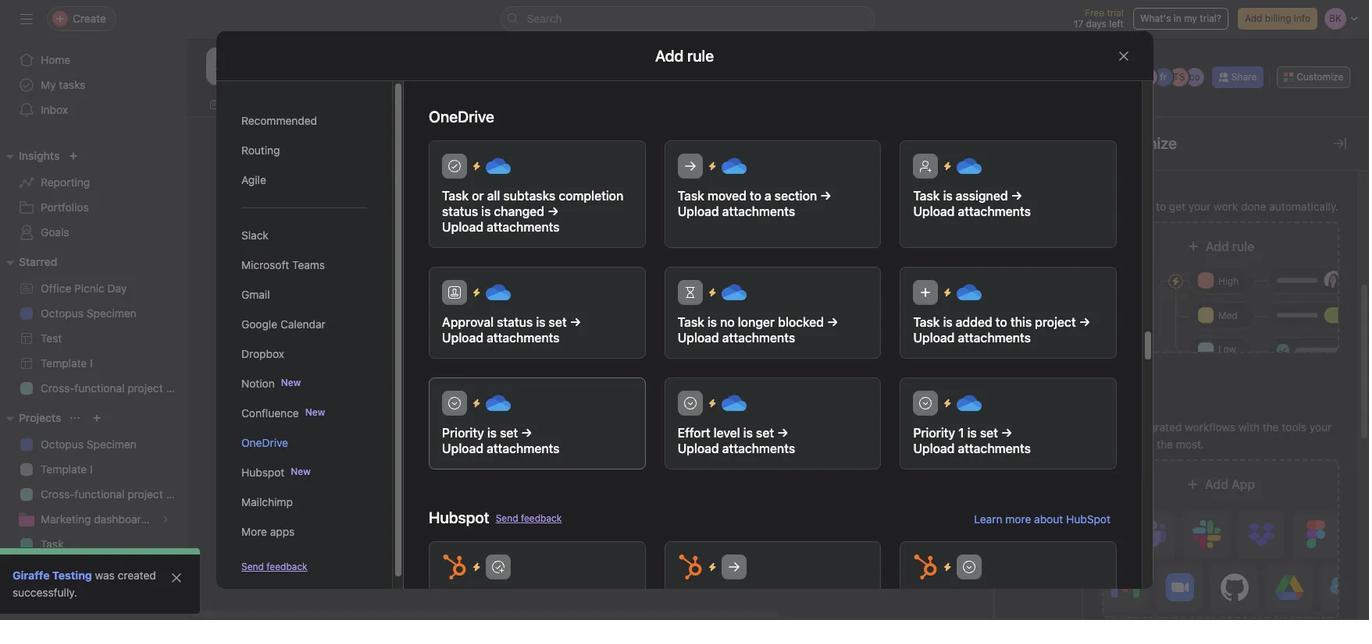 Task type: vqa. For each thing, say whether or not it's contained in the screenshot.
is in Effort level is set → Upload attachments
yes



Task type: locate. For each thing, give the bounding box(es) containing it.
in up team's
[[328, 325, 347, 355]]

what's
[[1140, 12, 1171, 24]]

onedrive button
[[241, 429, 367, 458]]

day inside button
[[664, 399, 683, 413]]

onedrive image for task or all subtasks completion status is changed → upload attachments
[[485, 154, 510, 179]]

1 specimen from the top
[[87, 307, 136, 320]]

add app
[[1205, 478, 1255, 492]]

onedrive image inside task is no longer blocked → upload attachments button
[[721, 280, 746, 305]]

0 vertical spatial template i
[[41, 357, 93, 370]]

priority inside priority 1 is set → upload attachments
[[913, 426, 955, 440]]

upload attachments down 1 on the bottom right of the page
[[913, 442, 1030, 456]]

1 horizontal spatial in
[[1174, 12, 1182, 24]]

marketing inside marketing dashboards link
[[41, 513, 91, 526]]

0 vertical spatial plan
[[166, 382, 187, 395]]

upload attachments up hubspot send feedback
[[442, 442, 559, 456]]

untitled section
[[886, 283, 978, 297]]

gmail button
[[241, 280, 367, 310]]

1 horizontal spatial send feedback link
[[495, 512, 561, 526]]

to
[[749, 189, 761, 203], [1156, 200, 1166, 213], [779, 256, 793, 274], [995, 316, 1007, 330], [972, 356, 981, 367]]

1 vertical spatial project
[[128, 382, 163, 395]]

1 hubspot image from the left
[[442, 555, 467, 580]]

giraffe testing
[[12, 569, 92, 583]]

more
[[1005, 513, 1031, 526]]

hubspot image
[[442, 555, 467, 580], [677, 555, 702, 580], [913, 555, 938, 580]]

1 vertical spatial office picnic day
[[597, 399, 683, 413]]

1 template from the top
[[41, 357, 87, 370]]

1 template i link from the top
[[9, 351, 178, 376]]

upload attachments down moved at the top right of page
[[677, 205, 795, 219]]

2 cross- from the top
[[41, 488, 74, 501]]

med
[[1218, 310, 1238, 322]]

is inside the task is assigned → upload attachments
[[943, 189, 952, 203]]

template i link inside 'projects' element
[[9, 458, 178, 483]]

to right move
[[972, 356, 981, 367]]

rules right fields
[[1102, 177, 1134, 191]]

this down untitled section button
[[1010, 316, 1031, 330]]

cross-functional project plan link
[[9, 376, 187, 401], [9, 483, 187, 508]]

template down the projects
[[41, 463, 87, 476]]

onedrive image for task moved to a section → upload attachments
[[721, 154, 746, 179]]

upload attachments up move
[[913, 331, 1030, 345]]

send down more at bottom left
[[241, 562, 263, 573]]

added up move
[[955, 316, 992, 330]]

office picnic day up effort
[[597, 399, 683, 413]]

functional inside 'projects' element
[[74, 488, 125, 501]]

to inside task is added to this project → upload attachments
[[995, 316, 1007, 330]]

day up effort
[[664, 399, 683, 413]]

0 vertical spatial marketing
[[41, 513, 91, 526]]

2 template i from the top
[[41, 463, 93, 476]]

onedrive image inside task is added to this project → upload attachments button
[[957, 280, 982, 305]]

collaborators
[[939, 453, 1005, 467]]

1 template i from the top
[[41, 357, 93, 370]]

your right get
[[1189, 200, 1211, 213]]

0 vertical spatial customize
[[1297, 71, 1343, 83]]

onedrive image
[[485, 154, 510, 179], [721, 154, 746, 179], [485, 280, 510, 305], [721, 280, 746, 305], [485, 391, 510, 416], [957, 391, 982, 416]]

functional down test link
[[74, 382, 125, 395]]

add left the billing
[[1245, 12, 1262, 24]]

task right 3
[[913, 316, 940, 330]]

feedback
[[520, 513, 561, 524], [266, 562, 307, 573]]

rule left get
[[1134, 200, 1153, 213]]

add for add rule
[[1206, 240, 1229, 254]]

2 horizontal spatial priority
[[1118, 276, 1149, 287]]

gmail
[[241, 288, 270, 301]]

upload attachments down the "no"
[[677, 331, 795, 345]]

1 functional from the top
[[74, 382, 125, 395]]

office picnic day up test link
[[41, 282, 127, 295]]

rules up task is added to this project → upload attachments
[[1027, 266, 1051, 278]]

approval status is set → upload attachments button
[[428, 267, 645, 359]]

inbox
[[41, 103, 68, 116]]

incomplete
[[914, 315, 963, 327]]

add billing info
[[1245, 12, 1311, 24]]

to right moved at the top right of page
[[749, 189, 761, 203]]

office down "manually"
[[597, 399, 627, 413]]

search list box
[[500, 6, 875, 31]]

cross- for second cross-functional project plan link
[[41, 488, 74, 501]]

new inside notion new
[[281, 377, 301, 389]]

a inside the 'task moved to a section → upload attachments'
[[764, 189, 771, 203]]

marketing dashboards
[[41, 513, 153, 526]]

upload attachments down assigned
[[913, 205, 1030, 219]]

cross- inside the starred element
[[41, 382, 74, 395]]

status down or
[[442, 205, 478, 219]]

template i up marketing dashboards link
[[41, 463, 93, 476]]

1 vertical spatial send feedback link
[[241, 561, 307, 575]]

untitled
[[886, 283, 933, 297]]

0 vertical spatial the
[[1263, 421, 1279, 434]]

task is no longer blocked → upload attachments
[[677, 316, 838, 345]]

1 vertical spatial cross-
[[41, 488, 74, 501]]

octopus specimen down office picnic day link
[[41, 307, 136, 320]]

task inside task is no longer blocked → upload attachments
[[677, 316, 704, 330]]

tasks left move
[[918, 356, 942, 367]]

1 horizontal spatial customize
[[1297, 71, 1343, 83]]

customize
[[1297, 71, 1343, 83], [1102, 134, 1177, 152]]

task inside task templates
[[1029, 496, 1049, 508]]

1 vertical spatial i
[[90, 463, 93, 476]]

2 vertical spatial new
[[290, 466, 310, 478]]

microsoft
[[241, 259, 289, 272]]

being
[[687, 256, 727, 274]]

add left collaborators
[[916, 453, 936, 467]]

→ inside the 'task moved to a section → upload attachments'
[[820, 189, 831, 203]]

google calendar button
[[241, 310, 367, 340]]

effort level is set → upload attachments button
[[664, 378, 881, 470]]

onedrive image inside effort level is set → upload attachments button
[[721, 391, 746, 416]]

was
[[95, 569, 115, 583]]

cross-functional project plan link up marketing dashboards
[[9, 483, 187, 508]]

1 vertical spatial template i
[[41, 463, 93, 476]]

octopus specimen link down the projects
[[9, 433, 178, 458]]

work
[[1214, 200, 1238, 213]]

onedrive image inside task moved to a section → upload attachments button
[[721, 154, 746, 179]]

upload attachments down approval
[[442, 331, 559, 345]]

1 horizontal spatial day
[[664, 399, 683, 413]]

onedrive image down automatically?
[[957, 391, 982, 416]]

0 vertical spatial day
[[108, 282, 127, 295]]

upload attachments down the level
[[677, 442, 795, 456]]

0 horizontal spatial onedrive
[[241, 437, 288, 450]]

picnic inside the starred element
[[74, 282, 105, 295]]

cross-functional project plan inside the starred element
[[41, 382, 187, 395]]

this inside task is added to this project → upload attachments
[[1010, 316, 1031, 330]]

i inside 'projects' element
[[90, 463, 93, 476]]

plan inside the starred element
[[166, 382, 187, 395]]

0 horizontal spatial a
[[764, 189, 771, 203]]

1 horizontal spatial onedrive
[[428, 108, 494, 126]]

1 vertical spatial octopus
[[41, 438, 84, 451]]

hubspot for hubspot send feedback
[[428, 509, 489, 527]]

2 functional from the top
[[74, 488, 125, 501]]

day inside the starred element
[[108, 282, 127, 295]]

priority is set → upload attachments button
[[428, 378, 645, 470]]

0 horizontal spatial day
[[108, 282, 127, 295]]

office inside the starred element
[[41, 282, 71, 295]]

to for add a rule to get your work done automatically.
[[1156, 200, 1166, 213]]

0 horizontal spatial rules
[[1027, 266, 1051, 278]]

to inside how are tasks being added to this project?
[[779, 256, 793, 274]]

2 template from the top
[[41, 463, 87, 476]]

onedrive image inside priority is set → upload attachments button
[[485, 391, 510, 416]]

2 octopus from the top
[[41, 438, 84, 451]]

tasks right my
[[59, 78, 85, 91]]

onedrive image inside approval status is set → upload attachments button
[[485, 280, 510, 305]]

1 horizontal spatial send
[[495, 513, 518, 524]]

1 vertical spatial specimen
[[87, 438, 136, 451]]

onedrive image inside task is assigned → upload attachments button
[[957, 154, 982, 179]]

section right moved at the top right of page
[[774, 189, 817, 203]]

task inside 'task or all subtasks completion status is changed → upload attachments'
[[442, 189, 468, 203]]

approval status is set → upload attachments
[[442, 316, 581, 345]]

a left get
[[1125, 200, 1131, 213]]

cross-functional project plan down test link
[[41, 382, 187, 395]]

upload attachments down the changed
[[442, 220, 559, 234]]

0 horizontal spatial office picnic day
[[41, 282, 127, 295]]

task inside the 'task moved to a section → upload attachments'
[[677, 189, 704, 203]]

0 vertical spatial send
[[495, 513, 518, 524]]

0 vertical spatial onedrive image
[[957, 154, 982, 179]]

or
[[472, 189, 484, 203]]

billing
[[1265, 12, 1291, 24]]

to down untitled section button
[[995, 316, 1007, 330]]

this left the section,
[[983, 356, 1000, 367]]

office picnic day button
[[568, 389, 810, 424]]

2 vertical spatial onedrive image
[[721, 391, 746, 416]]

a right moved at the top right of page
[[764, 189, 771, 203]]

onedrive image for added
[[957, 280, 982, 305]]

onedrive image up 3 incomplete tasks
[[957, 280, 982, 305]]

close this dialog image
[[1117, 50, 1130, 62]]

task or all subtasks completion status is changed → upload attachments button
[[428, 141, 645, 248]]

0 vertical spatial project
[[1035, 316, 1076, 330]]

0 horizontal spatial picnic
[[74, 282, 105, 295]]

task for task templates
[[1029, 496, 1049, 508]]

1 vertical spatial onedrive
[[241, 437, 288, 450]]

0 horizontal spatial section
[[774, 189, 817, 203]]

set inside the "approval status is set → upload attachments"
[[548, 316, 566, 330]]

blocked
[[778, 316, 824, 330]]

picnic
[[74, 282, 105, 295], [630, 399, 661, 413]]

template for template i "link" within the 'projects' element
[[41, 463, 87, 476]]

new up the confluence new
[[281, 377, 301, 389]]

is inside task is no longer blocked → upload attachments
[[707, 316, 717, 330]]

project up dashboards
[[128, 488, 163, 501]]

set
[[548, 316, 566, 330], [500, 426, 518, 440], [756, 426, 774, 440], [980, 426, 998, 440]]

rules
[[1102, 177, 1134, 191], [1027, 266, 1051, 278]]

co
[[1189, 71, 1200, 83]]

learn
[[974, 513, 1002, 526]]

0 vertical spatial cross-functional project plan link
[[9, 376, 187, 401]]

project down test link
[[128, 382, 163, 395]]

apps up what
[[1027, 343, 1050, 355]]

2 template i link from the top
[[9, 458, 178, 483]]

onedrive image
[[957, 154, 982, 179], [957, 280, 982, 305], [721, 391, 746, 416]]

hubspot for hubspot new
[[241, 466, 284, 480]]

happen
[[890, 370, 923, 382]]

status right approval
[[496, 316, 532, 330]]

0 vertical spatial office picnic day
[[41, 282, 127, 295]]

and
[[405, 363, 427, 377]]

tasks up this project?
[[646, 256, 684, 274]]

0 vertical spatial section
[[774, 189, 817, 203]]

1 cross- from the top
[[41, 382, 74, 395]]

2 plan from the top
[[166, 488, 187, 501]]

task moved to a section → upload attachments
[[677, 189, 831, 219]]

office picnic day inside button
[[597, 399, 683, 413]]

0 vertical spatial new
[[281, 377, 301, 389]]

2 marketing from the top
[[41, 563, 91, 576]]

added inside how are tasks being added to this project?
[[730, 256, 775, 274]]

reporting link
[[9, 170, 178, 195]]

team's
[[313, 363, 353, 377]]

marketing for marketing dashboard
[[41, 563, 91, 576]]

task for task moved to a section → upload attachments
[[677, 189, 704, 203]]

0 vertical spatial send feedback link
[[495, 512, 561, 526]]

0 vertical spatial apps
[[1027, 343, 1050, 355]]

set for priority 1 is set → upload attachments
[[980, 426, 998, 440]]

task left or
[[442, 189, 468, 203]]

i up marketing dashboards
[[90, 463, 93, 476]]

0 vertical spatial status
[[442, 205, 478, 219]]

the down integrated
[[1157, 438, 1173, 451]]

goals
[[41, 226, 69, 239]]

0 vertical spatial template i link
[[9, 351, 178, 376]]

0 vertical spatial this
[[1010, 316, 1031, 330]]

1 vertical spatial day
[[664, 399, 683, 413]]

0 horizontal spatial hubspot image
[[442, 555, 467, 580]]

1 i from the top
[[90, 357, 93, 370]]

1 horizontal spatial status
[[496, 316, 532, 330]]

1 horizontal spatial priority
[[913, 426, 955, 440]]

template i link
[[9, 351, 178, 376], [9, 458, 178, 483]]

onedrive image for task is no longer blocked → upload attachments
[[721, 280, 746, 305]]

routing
[[241, 144, 280, 157]]

onedrive image up all
[[485, 154, 510, 179]]

1 horizontal spatial feedback
[[520, 513, 561, 524]]

1 vertical spatial in
[[328, 325, 347, 355]]

info
[[1294, 12, 1311, 24]]

agile
[[241, 173, 266, 187]]

marketing inside marketing dashboard link
[[41, 563, 91, 576]]

0 horizontal spatial status
[[442, 205, 478, 219]]

0 horizontal spatial hubspot
[[241, 466, 284, 480]]

priority for priority 1 is set → upload attachments
[[913, 426, 955, 440]]

octopus inside the starred element
[[41, 307, 84, 320]]

task for task or all subtasks completion status is changed → upload attachments
[[442, 189, 468, 203]]

cross-functional project plan inside 'projects' element
[[41, 488, 187, 501]]

what's in my trial?
[[1140, 12, 1221, 24]]

build integrated workflows with the tools your team uses the most.
[[1102, 421, 1332, 451]]

0 vertical spatial i
[[90, 357, 93, 370]]

1 vertical spatial section
[[936, 283, 978, 297]]

2 i from the top
[[90, 463, 93, 476]]

hubspot send feedback
[[428, 509, 561, 527]]

to inside "when tasks move to this section, what should happen automatically?"
[[972, 356, 981, 367]]

add up high on the right top
[[1206, 240, 1229, 254]]

portfolios link
[[9, 195, 178, 220]]

i for template i "link" inside the starred element
[[90, 357, 93, 370]]

office inside button
[[597, 399, 627, 413]]

this inside "when tasks move to this section, what should happen automatically?"
[[983, 356, 1000, 367]]

mailchimp button
[[241, 488, 367, 518]]

0 vertical spatial functional
[[74, 382, 125, 395]]

specimen up dashboards
[[87, 438, 136, 451]]

0 vertical spatial cross-functional project plan
[[41, 382, 187, 395]]

2 specimen from the top
[[87, 438, 136, 451]]

priority for priority
[[1118, 276, 1149, 287]]

set inside effort level is set → upload attachments
[[756, 426, 774, 440]]

new inside the confluence new
[[305, 407, 325, 419]]

1 vertical spatial octopus specimen
[[41, 438, 136, 451]]

template down test
[[41, 357, 87, 370]]

1 octopus from the top
[[41, 307, 84, 320]]

1 vertical spatial cross-functional project plan link
[[9, 483, 187, 508]]

upload attachments inside 'task or all subtasks completion status is changed → upload attachments'
[[442, 220, 559, 234]]

specimen down office picnic day link
[[87, 307, 136, 320]]

cross- for 2nd cross-functional project plan link from the bottom
[[41, 382, 74, 395]]

your up two minutes on the bottom of the page
[[374, 294, 421, 324]]

apps up "build"
[[1102, 398, 1132, 412]]

onedrive image up the level
[[721, 391, 746, 416]]

plan
[[166, 382, 187, 395], [166, 488, 187, 501]]

octopus for first octopus specimen link from the top of the page
[[41, 307, 84, 320]]

1 octopus specimen from the top
[[41, 307, 136, 320]]

0 vertical spatial cross-
[[41, 382, 74, 395]]

0 vertical spatial rule
[[1134, 200, 1153, 213]]

0 vertical spatial office
[[41, 282, 71, 295]]

hubspot
[[241, 466, 284, 480], [428, 509, 489, 527]]

i inside the starred element
[[90, 357, 93, 370]]

your right tools
[[1310, 421, 1332, 434]]

most.
[[1176, 438, 1204, 451]]

templates
[[1017, 510, 1061, 522]]

1 cross-functional project plan from the top
[[41, 382, 187, 395]]

add rule
[[1206, 240, 1254, 254]]

octopus inside 'projects' element
[[41, 438, 84, 451]]

add billing info button
[[1238, 8, 1318, 30]]

task up templates
[[1029, 496, 1049, 508]]

customize down info
[[1297, 71, 1343, 83]]

is inside effort level is set → upload attachments
[[743, 426, 752, 440]]

template inside 'projects' element
[[41, 463, 87, 476]]

your
[[1189, 200, 1211, 213], [374, 294, 421, 324], [284, 363, 310, 377], [1310, 421, 1332, 434]]

notion
[[241, 377, 274, 391]]

task inside the task is assigned → upload attachments
[[913, 189, 940, 203]]

task left moved at the top right of page
[[677, 189, 704, 203]]

new down onedrive button at the left
[[290, 466, 310, 478]]

add left the app
[[1205, 478, 1228, 492]]

new for hubspot
[[290, 466, 310, 478]]

octopus down the projects
[[41, 438, 84, 451]]

0 vertical spatial template
[[41, 357, 87, 370]]

template i inside 'projects' element
[[41, 463, 93, 476]]

microsoft teams
[[241, 259, 325, 272]]

the right with at the bottom of the page
[[1263, 421, 1279, 434]]

cross-functional project plan link down test link
[[9, 376, 187, 401]]

0 vertical spatial hubspot
[[241, 466, 284, 480]]

status inside 'task or all subtasks completion status is changed → upload attachments'
[[442, 205, 478, 219]]

rule
[[1134, 200, 1153, 213], [1232, 240, 1254, 254]]

onedrive image inside "task or all subtasks completion status is changed → upload attachments" button
[[485, 154, 510, 179]]

1 vertical spatial this
[[983, 356, 1000, 367]]

cross- inside 'projects' element
[[41, 488, 74, 501]]

i
[[90, 357, 93, 370], [90, 463, 93, 476]]

task up giraffe testing
[[41, 538, 64, 551]]

2 vertical spatial project
[[128, 488, 163, 501]]

hide sidebar image
[[20, 12, 33, 25]]

1 vertical spatial rules
[[1027, 266, 1051, 278]]

0 vertical spatial feedback
[[520, 513, 561, 524]]

1 horizontal spatial rules
[[1102, 177, 1134, 191]]

onedrive image for assigned
[[957, 154, 982, 179]]

project inside task is added to this project → upload attachments
[[1035, 316, 1076, 330]]

1 horizontal spatial this
[[1010, 316, 1031, 330]]

template i link inside the starred element
[[9, 351, 178, 376]]

add left get
[[1102, 200, 1122, 213]]

1 horizontal spatial picnic
[[630, 399, 661, 413]]

2 octopus specimen link from the top
[[9, 433, 178, 458]]

functional inside the starred element
[[74, 382, 125, 395]]

the
[[1263, 421, 1279, 434], [1157, 438, 1173, 451]]

send down priority is set → upload attachments at the bottom
[[495, 513, 518, 524]]

1 cross-functional project plan link from the top
[[9, 376, 187, 401]]

2 octopus specimen from the top
[[41, 438, 136, 451]]

add for add app
[[1205, 478, 1228, 492]]

1 vertical spatial added
[[955, 316, 992, 330]]

onedrive image up priority is set → upload attachments at the bottom
[[485, 391, 510, 416]]

cross-functional project plan for second cross-functional project plan link
[[41, 488, 187, 501]]

0 horizontal spatial send
[[241, 562, 263, 573]]

add
[[1245, 12, 1262, 24], [1102, 200, 1122, 213], [1206, 240, 1229, 254], [916, 453, 936, 467], [1205, 478, 1228, 492]]

new up onedrive button at the left
[[305, 407, 325, 419]]

0 vertical spatial onedrive
[[428, 108, 494, 126]]

cross- up marketing dashboards link
[[41, 488, 74, 501]]

0 vertical spatial rules
[[1102, 177, 1134, 191]]

new inside hubspot new
[[290, 466, 310, 478]]

customize down bk
[[1102, 134, 1177, 152]]

0 horizontal spatial the
[[1157, 438, 1173, 451]]

onedrive image up the "approval status is set → upload attachments"
[[485, 280, 510, 305]]

my
[[1184, 12, 1197, 24]]

task left assigned
[[913, 189, 940, 203]]

recommended
[[241, 114, 317, 127]]

1 horizontal spatial the
[[1263, 421, 1279, 434]]

1 vertical spatial plan
[[166, 488, 187, 501]]

send inside hubspot send feedback
[[495, 513, 518, 524]]

day up test link
[[108, 282, 127, 295]]

1 vertical spatial template
[[41, 463, 87, 476]]

functional
[[74, 382, 125, 395], [74, 488, 125, 501]]

set inside priority 1 is set → upload attachments
[[980, 426, 998, 440]]

1 plan from the top
[[166, 382, 187, 395]]

0 horizontal spatial office
[[41, 282, 71, 295]]

1 horizontal spatial a
[[1125, 200, 1131, 213]]

→ inside the task is assigned → upload attachments
[[1011, 189, 1022, 203]]

None text field
[[253, 62, 363, 91]]

section up 3 incomplete tasks
[[936, 283, 978, 297]]

set for effort level is set → upload attachments
[[756, 426, 774, 440]]

→ inside priority 1 is set → upload attachments
[[1001, 426, 1012, 440]]

task is assigned → upload attachments
[[913, 189, 1030, 219]]

1 horizontal spatial office picnic day
[[597, 399, 683, 413]]

1 vertical spatial picnic
[[630, 399, 661, 413]]

0 vertical spatial picnic
[[74, 282, 105, 295]]

octopus up test
[[41, 307, 84, 320]]

octopus specimen link up test
[[9, 301, 178, 326]]

project up what
[[1035, 316, 1076, 330]]

task inside task is added to this project → upload attachments
[[913, 316, 940, 330]]

marketing for marketing dashboards
[[41, 513, 91, 526]]

priority 1 is set → upload attachments
[[913, 426, 1030, 456]]

1 marketing from the top
[[41, 513, 91, 526]]

list image
[[216, 57, 234, 76]]

1 vertical spatial onedrive image
[[957, 280, 982, 305]]

cross-functional project plan up dashboards
[[41, 488, 187, 501]]

project
[[1035, 316, 1076, 330], [128, 382, 163, 395], [128, 488, 163, 501]]

0 horizontal spatial added
[[730, 256, 775, 274]]

in left my at the top right of the page
[[1174, 12, 1182, 24]]

rule up high on the right top
[[1232, 240, 1254, 254]]

1 vertical spatial apps
[[1102, 398, 1132, 412]]

1 vertical spatial octopus specimen link
[[9, 433, 178, 458]]

4 fields
[[1022, 190, 1055, 202]]

set assignee
[[916, 405, 981, 418]]

1 horizontal spatial office
[[597, 399, 627, 413]]

template i down test
[[41, 357, 93, 370]]

1 vertical spatial new
[[305, 407, 325, 419]]

0 horizontal spatial in
[[328, 325, 347, 355]]

dropbox
[[241, 348, 284, 361]]

0 vertical spatial octopus specimen link
[[9, 301, 178, 326]]

2 cross-functional project plan from the top
[[41, 488, 187, 501]]

office down the starred
[[41, 282, 71, 295]]

→ inside task is added to this project → upload attachments
[[1079, 316, 1090, 330]]

add inside button
[[916, 453, 936, 467]]

onedrive image up the "no"
[[721, 280, 746, 305]]

to left get
[[1156, 200, 1166, 213]]

google
[[241, 318, 277, 331]]

→ inside effort level is set → upload attachments
[[777, 426, 788, 440]]

task templates
[[1017, 496, 1061, 522]]

cross- up the projects
[[41, 382, 74, 395]]

overview
[[222, 98, 270, 111]]

about
[[1034, 513, 1063, 526]]

onedrive image for priority is set → upload attachments
[[485, 391, 510, 416]]

automatically?
[[926, 370, 992, 382]]

task down this project?
[[677, 316, 704, 330]]

marketing
[[41, 513, 91, 526], [41, 563, 91, 576]]

close image
[[170, 572, 183, 585]]

1 horizontal spatial rule
[[1232, 240, 1254, 254]]

added right being
[[730, 256, 775, 274]]

functional up marketing dashboards
[[74, 488, 125, 501]]

set inside priority is set → upload attachments
[[500, 426, 518, 440]]

1 horizontal spatial hubspot image
[[677, 555, 702, 580]]

octopus specimen down the projects
[[41, 438, 136, 451]]

task for task is added to this project → upload attachments
[[913, 316, 940, 330]]

this for project
[[1010, 316, 1031, 330]]

automatically.
[[1269, 200, 1339, 213]]

priority is set → upload attachments
[[442, 426, 559, 456]]

tasks inside global element
[[59, 78, 85, 91]]

template i link up marketing dashboards
[[9, 458, 178, 483]]

days
[[1086, 18, 1107, 30]]

onedrive image inside priority 1 is set → upload attachments "button"
[[957, 391, 982, 416]]

onedrive image up moved at the top right of page
[[721, 154, 746, 179]]

is inside priority 1 is set → upload attachments
[[967, 426, 977, 440]]

onedrive image up assigned
[[957, 154, 982, 179]]



Task type: describe. For each thing, give the bounding box(es) containing it.
1 vertical spatial send
[[241, 562, 263, 573]]

insights element
[[0, 142, 187, 248]]

send feedback link for onedrive
[[495, 512, 561, 526]]

in inside "button"
[[1174, 12, 1182, 24]]

your up notion new
[[284, 363, 310, 377]]

task inside 'link'
[[41, 538, 64, 551]]

3
[[905, 315, 911, 327]]

marketing dashboard
[[41, 563, 148, 576]]

what
[[1041, 356, 1063, 367]]

fr
[[1160, 71, 1167, 83]]

3 hubspot image from the left
[[913, 555, 938, 580]]

projects button
[[0, 409, 61, 428]]

feedback inside hubspot send feedback
[[520, 513, 561, 524]]

longer
[[737, 316, 774, 330]]

onedrive inside button
[[241, 437, 288, 450]]

customize inside dropdown button
[[1297, 71, 1343, 83]]

timeline link
[[401, 96, 457, 113]]

teams
[[292, 259, 325, 272]]

invite
[[44, 594, 72, 607]]

more
[[241, 526, 267, 539]]

hubspot
[[1066, 513, 1110, 526]]

to for task is added to this project → upload attachments
[[995, 316, 1007, 330]]

tasks inside "when tasks move to this section, what should happen automatically?"
[[918, 356, 942, 367]]

task link
[[9, 533, 178, 558]]

slack
[[241, 229, 268, 242]]

task is added to this project → upload attachments
[[913, 316, 1090, 345]]

→ inside the "approval status is set → upload attachments"
[[569, 316, 581, 330]]

tasks inside how are tasks being added to this project?
[[646, 256, 684, 274]]

how are tasks being added to this project?
[[585, 256, 793, 296]]

subtasks
[[503, 189, 555, 203]]

to inside the 'task moved to a section → upload attachments'
[[749, 189, 761, 203]]

workflows
[[1185, 421, 1236, 434]]

octopus specimen inside 'projects' element
[[41, 438, 136, 451]]

→ inside priority is set → upload attachments
[[521, 426, 532, 440]]

picnic inside button
[[630, 399, 661, 413]]

send feedback
[[241, 562, 307, 573]]

assigned
[[955, 189, 1008, 203]]

changed
[[494, 205, 544, 219]]

new for notion
[[281, 377, 301, 389]]

overview link
[[209, 96, 270, 113]]

task is added to this project → upload attachments button
[[900, 267, 1116, 359]]

1 vertical spatial rule
[[1232, 240, 1254, 254]]

my tasks
[[41, 78, 85, 91]]

this for section,
[[983, 356, 1000, 367]]

tasks right incomplete
[[965, 315, 989, 327]]

→ inside 'task or all subtasks completion status is changed → upload attachments'
[[547, 205, 558, 219]]

move
[[945, 356, 969, 367]]

insights
[[19, 149, 60, 162]]

ts
[[1173, 71, 1185, 83]]

how
[[585, 256, 617, 274]]

in inside start building your workflow in two minutes automate your team's process and keep work flowing.
[[328, 325, 347, 355]]

1 vertical spatial feedback
[[266, 562, 307, 573]]

assignee
[[936, 405, 981, 418]]

close details image
[[1334, 137, 1346, 150]]

notion new
[[241, 377, 301, 391]]

template i inside the starred element
[[41, 357, 93, 370]]

task is assigned → upload attachments button
[[900, 141, 1116, 248]]

effort level is set → upload attachments
[[677, 426, 795, 456]]

upload attachments inside task is added to this project → upload attachments
[[913, 331, 1030, 345]]

share button
[[1212, 66, 1264, 88]]

confluence new
[[241, 407, 325, 420]]

is inside task is added to this project → upload attachments
[[943, 316, 952, 330]]

upload attachments inside button
[[913, 205, 1030, 219]]

task for task is no longer blocked → upload attachments
[[677, 316, 704, 330]]

priority for priority is set → upload attachments
[[442, 426, 484, 440]]

1 horizontal spatial apps
[[1102, 398, 1132, 412]]

starred element
[[0, 248, 187, 405]]

dropbox button
[[241, 340, 367, 369]]

new for confluence
[[305, 407, 325, 419]]

trial?
[[1200, 12, 1221, 24]]

3 incomplete tasks
[[905, 315, 989, 327]]

effort
[[677, 426, 710, 440]]

upload attachments inside the 'task moved to a section → upload attachments'
[[677, 205, 795, 219]]

home
[[41, 53, 70, 66]]

set
[[916, 405, 933, 418]]

high
[[1218, 276, 1239, 287]]

completion
[[558, 189, 623, 203]]

marketing dashboards link
[[9, 508, 178, 533]]

2 hubspot image from the left
[[677, 555, 702, 580]]

search
[[527, 12, 562, 25]]

get
[[1169, 200, 1186, 213]]

1
[[958, 426, 964, 440]]

tools
[[1282, 421, 1307, 434]]

low
[[1218, 344, 1236, 355]]

successfully.
[[12, 587, 77, 600]]

to for when tasks move to this section, what should happen automatically?
[[972, 356, 981, 367]]

routing button
[[241, 136, 367, 166]]

priority 1 is set → upload attachments button
[[900, 378, 1116, 470]]

0 horizontal spatial apps
[[1027, 343, 1050, 355]]

global element
[[0, 38, 187, 132]]

1 octopus specimen link from the top
[[9, 301, 178, 326]]

keep
[[430, 363, 458, 377]]

more apps
[[241, 526, 294, 539]]

cross-functional project plan for 2nd cross-functional project plan link from the bottom
[[41, 382, 187, 395]]

starred
[[19, 255, 57, 269]]

status inside the "approval status is set → upload attachments"
[[496, 316, 532, 330]]

is inside 'task or all subtasks completion status is changed → upload attachments'
[[481, 205, 490, 219]]

bk
[[1142, 71, 1154, 83]]

onedrive image for approval status is set → upload attachments
[[485, 280, 510, 305]]

add for add a rule to get your work done automatically.
[[1102, 200, 1122, 213]]

send feedback link for add rule
[[241, 561, 307, 575]]

1 vertical spatial the
[[1157, 438, 1173, 451]]

your inside "build integrated workflows with the tools your team uses the most."
[[1310, 421, 1332, 434]]

upload attachments inside the "approval status is set → upload attachments"
[[442, 331, 559, 345]]

learn more about hubspot link
[[974, 513, 1110, 526]]

no
[[720, 316, 734, 330]]

upload attachments inside task is no longer blocked → upload attachments
[[677, 331, 795, 345]]

1 horizontal spatial section
[[936, 283, 978, 297]]

specimen inside the starred element
[[87, 307, 136, 320]]

home link
[[9, 48, 178, 73]]

2 cross-functional project plan link from the top
[[9, 483, 187, 508]]

forms
[[568, 368, 596, 380]]

added inside task is added to this project → upload attachments
[[955, 316, 992, 330]]

invite button
[[15, 587, 82, 615]]

approval
[[442, 316, 493, 330]]

section inside the 'task moved to a section → upload attachments'
[[774, 189, 817, 203]]

team
[[1102, 438, 1127, 451]]

set assignee button
[[886, 392, 1129, 432]]

is inside priority is set → upload attachments
[[487, 426, 496, 440]]

testing
[[52, 569, 92, 583]]

add for add billing info
[[1245, 12, 1262, 24]]

specimen inside 'projects' element
[[87, 438, 136, 451]]

plan inside 'projects' element
[[166, 488, 187, 501]]

work flowing.
[[225, 378, 302, 392]]

onedrive image for is
[[721, 391, 746, 416]]

two minutes
[[352, 325, 483, 355]]

add to starred image
[[393, 70, 405, 83]]

left
[[1109, 18, 1124, 30]]

projects element
[[0, 405, 187, 611]]

→ inside task is no longer blocked → upload attachments
[[827, 316, 838, 330]]

1 vertical spatial customize
[[1102, 134, 1177, 152]]

when tasks move to this section, what should happen automatically?
[[890, 356, 1096, 382]]

dashboards
[[94, 513, 153, 526]]

upload attachments inside "button"
[[913, 442, 1030, 456]]

onedrive image for priority 1 is set → upload attachments
[[957, 391, 982, 416]]

template for template i "link" inside the starred element
[[41, 357, 87, 370]]

more apps button
[[241, 518, 367, 547]]

trial
[[1107, 7, 1124, 19]]

test
[[41, 332, 62, 345]]

insights button
[[0, 147, 60, 166]]

integrated
[[1130, 421, 1182, 434]]

goals link
[[9, 220, 178, 245]]

i for template i "link" within the 'projects' element
[[90, 463, 93, 476]]

octopus for 2nd octopus specimen link from the top of the page
[[41, 438, 84, 451]]

office picnic day inside the starred element
[[41, 282, 127, 295]]

moved
[[707, 189, 746, 203]]

task for task is assigned → upload attachments
[[913, 189, 940, 203]]

is inside the "approval status is set → upload attachments"
[[536, 316, 545, 330]]

project inside 'projects' element
[[128, 488, 163, 501]]

octopus specimen inside the starred element
[[41, 307, 136, 320]]

process
[[356, 363, 402, 377]]

0 horizontal spatial rule
[[1134, 200, 1153, 213]]

task or all subtasks completion status is changed → upload attachments
[[442, 189, 623, 234]]

untitled section button
[[886, 276, 1129, 304]]

add collaborators
[[916, 453, 1005, 467]]

fields
[[1031, 190, 1055, 202]]

search button
[[500, 6, 875, 31]]

add for add collaborators
[[916, 453, 936, 467]]

set for approval status is set → upload attachments
[[548, 316, 566, 330]]

project inside the starred element
[[128, 382, 163, 395]]



